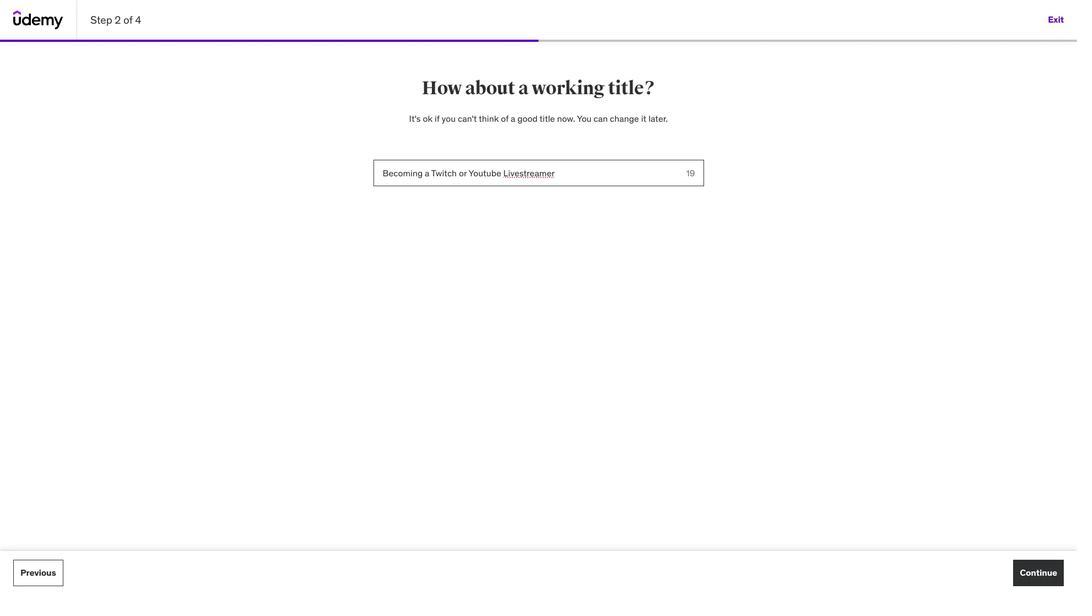 Task type: locate. For each thing, give the bounding box(es) containing it.
exit button
[[1049, 7, 1064, 33]]

step 2 of 4
[[90, 13, 141, 26]]

good
[[518, 113, 538, 124]]

e.g. Learn Photoshop CS6 from Scratch text field
[[373, 160, 678, 187]]

now.
[[557, 113, 575, 124]]

a left good
[[511, 113, 516, 124]]

it
[[641, 113, 647, 124]]

continue
[[1020, 567, 1058, 578]]

1 horizontal spatial of
[[501, 113, 509, 124]]

4
[[135, 13, 141, 26]]

title?
[[608, 77, 656, 100]]

of right think
[[501, 113, 509, 124]]

about
[[465, 77, 515, 100]]

a
[[519, 77, 529, 100], [511, 113, 516, 124]]

0 horizontal spatial of
[[123, 13, 133, 26]]

exit
[[1049, 14, 1064, 25]]

of right 2
[[123, 13, 133, 26]]

you
[[577, 113, 592, 124]]

it's
[[409, 113, 421, 124]]

of
[[123, 13, 133, 26], [501, 113, 509, 124]]

if
[[435, 113, 440, 124]]

1 vertical spatial a
[[511, 113, 516, 124]]

think
[[479, 113, 499, 124]]

how
[[422, 77, 462, 100]]

1 horizontal spatial a
[[519, 77, 529, 100]]

later.
[[649, 113, 668, 124]]

step 2 of 4 element
[[0, 40, 539, 42]]

a up good
[[519, 77, 529, 100]]

0 vertical spatial a
[[519, 77, 529, 100]]

0 horizontal spatial a
[[511, 113, 516, 124]]

0 vertical spatial of
[[123, 13, 133, 26]]



Task type: describe. For each thing, give the bounding box(es) containing it.
19
[[687, 168, 695, 179]]

1 vertical spatial of
[[501, 113, 509, 124]]

it's ok if you can't think of a good title now. you can change it later.
[[409, 113, 668, 124]]

working
[[532, 77, 605, 100]]

udemy image
[[13, 10, 63, 29]]

2
[[115, 13, 121, 26]]

step
[[90, 13, 112, 26]]

previous
[[20, 567, 56, 578]]

change
[[610, 113, 639, 124]]

you
[[442, 113, 456, 124]]

can
[[594, 113, 608, 124]]

can't
[[458, 113, 477, 124]]

ok
[[423, 113, 433, 124]]

continue button
[[1014, 560, 1064, 586]]

how about a working title?
[[422, 77, 656, 100]]

title
[[540, 113, 555, 124]]

previous button
[[13, 560, 63, 586]]



Task type: vqa. For each thing, say whether or not it's contained in the screenshot.
a to the right
yes



